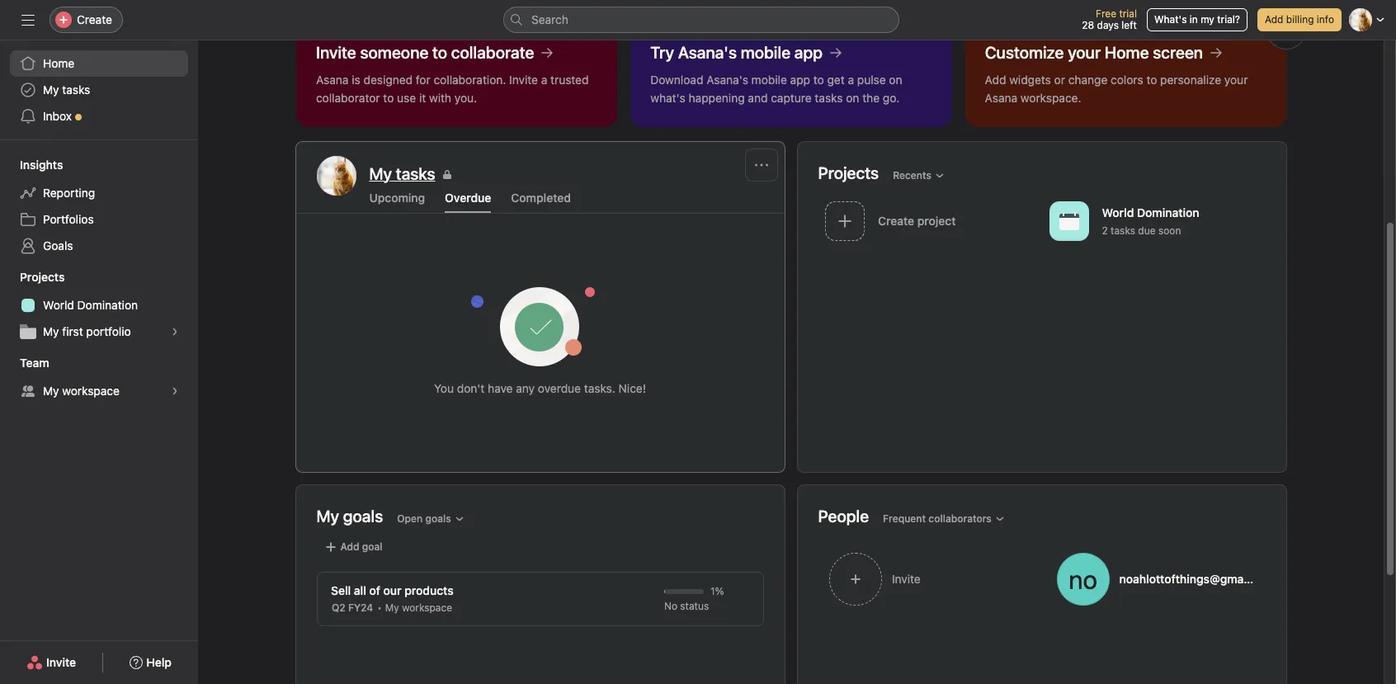 Task type: vqa. For each thing, say whether or not it's contained in the screenshot.
use in the top of the page
yes



Task type: locate. For each thing, give the bounding box(es) containing it.
1 vertical spatial asana
[[985, 91, 1017, 105]]

1 vertical spatial your
[[1224, 73, 1248, 87]]

app up download asana's mobile app to get a pulse on what's happening and capture tasks on the go.
[[794, 43, 822, 62]]

asana's up 'happening'
[[706, 73, 748, 87]]

screen
[[1153, 43, 1203, 62]]

first
[[62, 324, 83, 338]]

domination inside projects 'element'
[[77, 298, 138, 312]]

use
[[397, 91, 416, 105]]

asana left 'is'
[[316, 73, 348, 87]]

projects element
[[0, 262, 198, 348]]

your
[[1068, 43, 1101, 62], [1224, 73, 1248, 87]]

trial
[[1120, 7, 1137, 20]]

projects inside dropdown button
[[20, 270, 65, 284]]

add left goal at the bottom left of page
[[340, 541, 359, 553]]

asana down widgets
[[985, 91, 1017, 105]]

a inside asana is designed for collaboration. invite a trusted collaborator to use it with you.
[[541, 73, 547, 87]]

world inside the world domination 2 tasks due soon
[[1102, 206, 1134, 220]]

mobile for try
[[740, 43, 790, 62]]

my
[[43, 83, 59, 97], [43, 324, 59, 338], [43, 384, 59, 398], [385, 602, 399, 614]]

0 horizontal spatial a
[[541, 73, 547, 87]]

to left use
[[383, 91, 394, 105]]

portfolios
[[43, 212, 94, 226]]

tasks.
[[584, 381, 616, 395]]

asana's for download
[[706, 73, 748, 87]]

0 vertical spatial asana's
[[678, 43, 737, 62]]

tasks
[[62, 83, 90, 97], [815, 91, 843, 105], [1111, 225, 1135, 237]]

my left first
[[43, 324, 59, 338]]

your up change
[[1068, 43, 1101, 62]]

to up asana is designed for collaboration. invite a trusted collaborator to use it with you.
[[432, 43, 447, 62]]

asana
[[316, 73, 348, 87], [985, 91, 1017, 105]]

projects
[[818, 163, 879, 182], [20, 270, 65, 284]]

on up go.
[[889, 73, 902, 87]]

calendar image
[[1059, 211, 1079, 231]]

team button
[[0, 355, 49, 371]]

1 vertical spatial add
[[985, 73, 1006, 87]]

0 vertical spatial asana
[[316, 73, 348, 87]]

a
[[541, 73, 547, 87], [848, 73, 854, 87]]

insights button
[[0, 157, 63, 173]]

invite button
[[818, 543, 1039, 616]]

asana's down search 'list box'
[[678, 43, 737, 62]]

world up first
[[43, 298, 74, 312]]

1 vertical spatial projects
[[20, 270, 65, 284]]

world for world domination
[[43, 298, 74, 312]]

go.
[[883, 91, 899, 105]]

tasks up inbox
[[62, 83, 90, 97]]

download asana's mobile app to get a pulse on what's happening and capture tasks on the go.
[[650, 73, 902, 105]]

invite inside asana is designed for collaboration. invite a trusted collaborator to use it with you.
[[509, 73, 538, 87]]

app up capture at right top
[[790, 73, 810, 87]]

0 horizontal spatial on
[[846, 91, 859, 105]]

0 horizontal spatial projects
[[20, 270, 65, 284]]

info
[[1317, 13, 1335, 26]]

0 vertical spatial app
[[794, 43, 822, 62]]

noahlottofthings@gmail.com
[[1119, 572, 1276, 586]]

search list box
[[503, 7, 900, 33]]

on
[[889, 73, 902, 87], [846, 91, 859, 105]]

insights element
[[0, 150, 198, 262]]

the
[[862, 91, 879, 105]]

1 horizontal spatial on
[[889, 73, 902, 87]]

asana inside asana is designed for collaboration. invite a trusted collaborator to use it with you.
[[316, 73, 348, 87]]

1 vertical spatial workspace
[[402, 602, 452, 614]]

projects left recents
[[818, 163, 879, 182]]

projects down the goals
[[20, 270, 65, 284]]

add left billing at top right
[[1265, 13, 1284, 26]]

1 horizontal spatial your
[[1224, 73, 1248, 87]]

my first portfolio
[[43, 324, 131, 338]]

add left widgets
[[985, 73, 1006, 87]]

world for world domination 2 tasks due soon
[[1102, 206, 1134, 220]]

billing
[[1287, 13, 1314, 26]]

0 horizontal spatial world
[[43, 298, 74, 312]]

create button
[[50, 7, 123, 33]]

inbox
[[43, 109, 72, 123]]

2 horizontal spatial tasks
[[1111, 225, 1135, 237]]

completed button
[[511, 191, 571, 213]]

app inside download asana's mobile app to get a pulse on what's happening and capture tasks on the go.
[[790, 73, 810, 87]]

domination up portfolio on the left top of the page
[[77, 298, 138, 312]]

1 vertical spatial domination
[[77, 298, 138, 312]]

1 horizontal spatial home
[[1105, 43, 1149, 62]]

nice!
[[619, 381, 646, 395]]

a inside download asana's mobile app to get a pulse on what's happening and capture tasks on the go.
[[848, 73, 854, 87]]

no status
[[664, 600, 709, 612]]

tasks inside the world domination 2 tasks due soon
[[1111, 225, 1135, 237]]

1 vertical spatial mobile
[[751, 73, 787, 87]]

invite someone to collaborate
[[316, 43, 534, 62]]

domination up soon
[[1137, 206, 1199, 220]]

frequent collaborators button
[[876, 507, 1013, 530]]

invite inside button
[[46, 655, 76, 669]]

domination inside the world domination 2 tasks due soon
[[1137, 206, 1199, 220]]

mb button
[[317, 156, 356, 196]]

2 a from the left
[[848, 73, 854, 87]]

on left the
[[846, 91, 859, 105]]

create
[[77, 12, 112, 26]]

home
[[1105, 43, 1149, 62], [43, 56, 74, 70]]

happening
[[688, 91, 745, 105]]

my right •
[[385, 602, 399, 614]]

workspace down 'my first portfolio'
[[62, 384, 120, 398]]

goals link
[[10, 233, 188, 259]]

0 horizontal spatial asana
[[316, 73, 348, 87]]

world domination
[[43, 298, 138, 312]]

soon
[[1158, 225, 1181, 237]]

overdue
[[538, 381, 581, 395]]

tasks down get
[[815, 91, 843, 105]]

0 horizontal spatial domination
[[77, 298, 138, 312]]

1 vertical spatial world
[[43, 298, 74, 312]]

my up inbox
[[43, 83, 59, 97]]

is
[[351, 73, 360, 87]]

mobile up download asana's mobile app to get a pulse on what's happening and capture tasks on the go.
[[740, 43, 790, 62]]

asana's for try
[[678, 43, 737, 62]]

home link
[[10, 50, 188, 77]]

1 horizontal spatial domination
[[1137, 206, 1199, 220]]

q2 fy24 button
[[327, 600, 377, 617]]

noahlottofthings@gmail.com button
[[1046, 543, 1276, 616]]

status
[[680, 600, 709, 612]]

workspace down the products
[[402, 602, 452, 614]]

all
[[354, 584, 366, 598]]

collaborators
[[929, 512, 992, 525]]

have
[[488, 381, 513, 395]]

your inside add widgets or change colors to personalize your asana workspace.
[[1224, 73, 1248, 87]]

to left get
[[813, 73, 824, 87]]

1 vertical spatial on
[[846, 91, 859, 105]]

recents button
[[886, 164, 952, 187]]

your right personalize
[[1224, 73, 1248, 87]]

2 horizontal spatial add
[[1265, 13, 1284, 26]]

my down team
[[43, 384, 59, 398]]

my inside global element
[[43, 83, 59, 97]]

my inside teams element
[[43, 384, 59, 398]]

q2
[[331, 602, 345, 614]]

for
[[415, 73, 430, 87]]

frequent collaborators
[[883, 512, 992, 525]]

0 horizontal spatial home
[[43, 56, 74, 70]]

projects button
[[0, 269, 65, 286]]

2 vertical spatial add
[[340, 541, 359, 553]]

0 horizontal spatial your
[[1068, 43, 1101, 62]]

add inside add billing info button
[[1265, 13, 1284, 26]]

customize
[[985, 43, 1064, 62]]

mobile inside download asana's mobile app to get a pulse on what's happening and capture tasks on the go.
[[751, 73, 787, 87]]

to inside add widgets or change colors to personalize your asana workspace.
[[1146, 73, 1157, 87]]

asana's
[[678, 43, 737, 62], [706, 73, 748, 87]]

tasks right 2 on the right of the page
[[1111, 225, 1135, 237]]

search
[[532, 12, 569, 26]]

tasks inside download asana's mobile app to get a pulse on what's happening and capture tasks on the go.
[[815, 91, 843, 105]]

home up colors at top
[[1105, 43, 1149, 62]]

help
[[146, 655, 172, 669]]

workspace
[[62, 384, 120, 398], [402, 602, 452, 614]]

1 horizontal spatial world
[[1102, 206, 1134, 220]]

a left trusted
[[541, 73, 547, 87]]

a right get
[[848, 73, 854, 87]]

workspace.
[[1021, 91, 1081, 105]]

1 horizontal spatial projects
[[818, 163, 879, 182]]

add inside add widgets or change colors to personalize your asana workspace.
[[985, 73, 1006, 87]]

add for add billing info
[[1265, 13, 1284, 26]]

add goal button
[[317, 536, 390, 559]]

portfolio
[[86, 324, 131, 338]]

what's
[[650, 91, 685, 105]]

0 horizontal spatial add
[[340, 541, 359, 553]]

1 horizontal spatial tasks
[[815, 91, 843, 105]]

world up 2 on the right of the page
[[1102, 206, 1134, 220]]

mobile up and
[[751, 73, 787, 87]]

add inside add goal 'button'
[[340, 541, 359, 553]]

0 vertical spatial mobile
[[740, 43, 790, 62]]

domination for world domination 2 tasks due soon
[[1137, 206, 1199, 220]]

1 horizontal spatial a
[[848, 73, 854, 87]]

0 horizontal spatial workspace
[[62, 384, 120, 398]]

home inside global element
[[43, 56, 74, 70]]

0 vertical spatial world
[[1102, 206, 1134, 220]]

portfolios link
[[10, 206, 188, 233]]

inbox link
[[10, 103, 188, 130]]

mobile
[[740, 43, 790, 62], [751, 73, 787, 87]]

customize your home screen
[[985, 43, 1203, 62]]

1 horizontal spatial workspace
[[402, 602, 452, 614]]

to right colors at top
[[1146, 73, 1157, 87]]

1 horizontal spatial asana
[[985, 91, 1017, 105]]

0 vertical spatial workspace
[[62, 384, 120, 398]]

sell all of our products q2 fy24 • my workspace
[[331, 584, 453, 614]]

0 vertical spatial add
[[1265, 13, 1284, 26]]

widgets
[[1009, 73, 1051, 87]]

asana's inside download asana's mobile app to get a pulse on what's happening and capture tasks on the go.
[[706, 73, 748, 87]]

my inside sell all of our products q2 fy24 • my workspace
[[385, 602, 399, 614]]

0 vertical spatial domination
[[1137, 206, 1199, 220]]

1 vertical spatial asana's
[[706, 73, 748, 87]]

fy24
[[348, 602, 373, 614]]

try asana's mobile app
[[650, 43, 822, 62]]

0 horizontal spatial tasks
[[62, 83, 90, 97]]

1 vertical spatial app
[[790, 73, 810, 87]]

to inside download asana's mobile app to get a pulse on what's happening and capture tasks on the go.
[[813, 73, 824, 87]]

1 horizontal spatial add
[[985, 73, 1006, 87]]

home up "my tasks"
[[43, 56, 74, 70]]

you don't have any overdue tasks. nice!
[[434, 381, 646, 395]]

hide sidebar image
[[21, 13, 35, 26]]

1 a from the left
[[541, 73, 547, 87]]

capture
[[771, 91, 811, 105]]

world inside projects 'element'
[[43, 298, 74, 312]]

my tasks link
[[369, 163, 764, 186]]

help button
[[119, 648, 182, 678]]

overdue button
[[445, 191, 491, 213]]

add for add goal
[[340, 541, 359, 553]]

my inside projects 'element'
[[43, 324, 59, 338]]



Task type: describe. For each thing, give the bounding box(es) containing it.
my for my first portfolio
[[43, 324, 59, 338]]

upcoming
[[369, 191, 425, 205]]

0 vertical spatial on
[[889, 73, 902, 87]]

create project
[[878, 213, 956, 227]]

what's in my trial?
[[1155, 13, 1240, 26]]

my tasks
[[43, 83, 90, 97]]

team
[[20, 356, 49, 370]]

goal
[[362, 541, 383, 553]]

to inside asana is designed for collaboration. invite a trusted collaborator to use it with you.
[[383, 91, 394, 105]]

2
[[1102, 225, 1108, 237]]

mb
[[326, 168, 346, 183]]

asana is designed for collaboration. invite a trusted collaborator to use it with you.
[[316, 73, 588, 105]]

don't
[[457, 381, 485, 395]]

what's in my trial? button
[[1147, 8, 1248, 31]]

due
[[1138, 225, 1156, 237]]

world domination link
[[10, 292, 188, 319]]

workspace inside teams element
[[62, 384, 120, 398]]

people
[[818, 506, 869, 525]]

my goals
[[317, 506, 383, 525]]

products
[[404, 584, 453, 598]]

my
[[1201, 13, 1215, 26]]

search button
[[503, 7, 900, 33]]

completed
[[511, 191, 571, 205]]

trusted
[[550, 73, 588, 87]]

world domination 2 tasks due soon
[[1102, 206, 1199, 237]]

0 vertical spatial projects
[[818, 163, 879, 182]]

mobile for download
[[751, 73, 787, 87]]

recents
[[893, 169, 932, 181]]

trial?
[[1218, 13, 1240, 26]]

try
[[650, 43, 674, 62]]

1%
[[710, 585, 724, 598]]

add for add widgets or change colors to personalize your asana workspace.
[[985, 73, 1006, 87]]

0 vertical spatial your
[[1068, 43, 1101, 62]]

app for download asana's mobile app to get a pulse on what's happening and capture tasks on the go.
[[790, 73, 810, 87]]

goals
[[425, 512, 451, 525]]

reporting
[[43, 186, 95, 200]]

sell
[[331, 584, 351, 598]]

left
[[1122, 19, 1137, 31]]

global element
[[0, 40, 198, 139]]

or
[[1054, 73, 1065, 87]]

my workspace
[[43, 384, 120, 398]]

download
[[650, 73, 703, 87]]

open goals
[[397, 512, 451, 525]]

reporting link
[[10, 180, 188, 206]]

add billing info
[[1265, 13, 1335, 26]]

my for my workspace
[[43, 384, 59, 398]]

my first portfolio link
[[10, 319, 188, 345]]

what's
[[1155, 13, 1187, 26]]

add billing info button
[[1258, 8, 1342, 31]]

create project link
[[818, 196, 1042, 248]]

days
[[1097, 19, 1119, 31]]

of
[[369, 584, 380, 598]]

change
[[1068, 73, 1108, 87]]

it
[[419, 91, 426, 105]]

no
[[664, 600, 677, 612]]

colors
[[1111, 73, 1143, 87]]

see details, my first portfolio image
[[170, 327, 180, 337]]

with
[[429, 91, 451, 105]]

see details, my workspace image
[[170, 386, 180, 396]]

personalize
[[1160, 73, 1221, 87]]

collaborator
[[316, 91, 380, 105]]

invite inside dropdown button
[[892, 572, 921, 586]]

teams element
[[0, 348, 198, 408]]

collaboration.
[[433, 73, 506, 87]]

goals
[[43, 239, 73, 253]]

actions image
[[755, 158, 768, 172]]

open goals button
[[390, 507, 472, 530]]

any
[[516, 381, 535, 395]]

domination for world domination
[[77, 298, 138, 312]]

in
[[1190, 13, 1198, 26]]

collaborate
[[451, 43, 534, 62]]

frequent
[[883, 512, 926, 525]]

app for try asana's mobile app
[[794, 43, 822, 62]]

upcoming button
[[369, 191, 425, 213]]

free trial 28 days left
[[1082, 7, 1137, 31]]

you
[[434, 381, 454, 395]]

my tasks link
[[10, 77, 188, 103]]

invite button
[[16, 648, 87, 678]]

my workspace link
[[10, 378, 188, 404]]

my tasks
[[369, 164, 435, 183]]

a for app
[[848, 73, 854, 87]]

add goal
[[340, 541, 383, 553]]

designed
[[363, 73, 412, 87]]

a for collaborate
[[541, 73, 547, 87]]

my for my tasks
[[43, 83, 59, 97]]

insights
[[20, 158, 63, 172]]

open
[[397, 512, 423, 525]]

workspace inside sell all of our products q2 fy24 • my workspace
[[402, 602, 452, 614]]

asana inside add widgets or change colors to personalize your asana workspace.
[[985, 91, 1017, 105]]

tasks inside global element
[[62, 83, 90, 97]]



